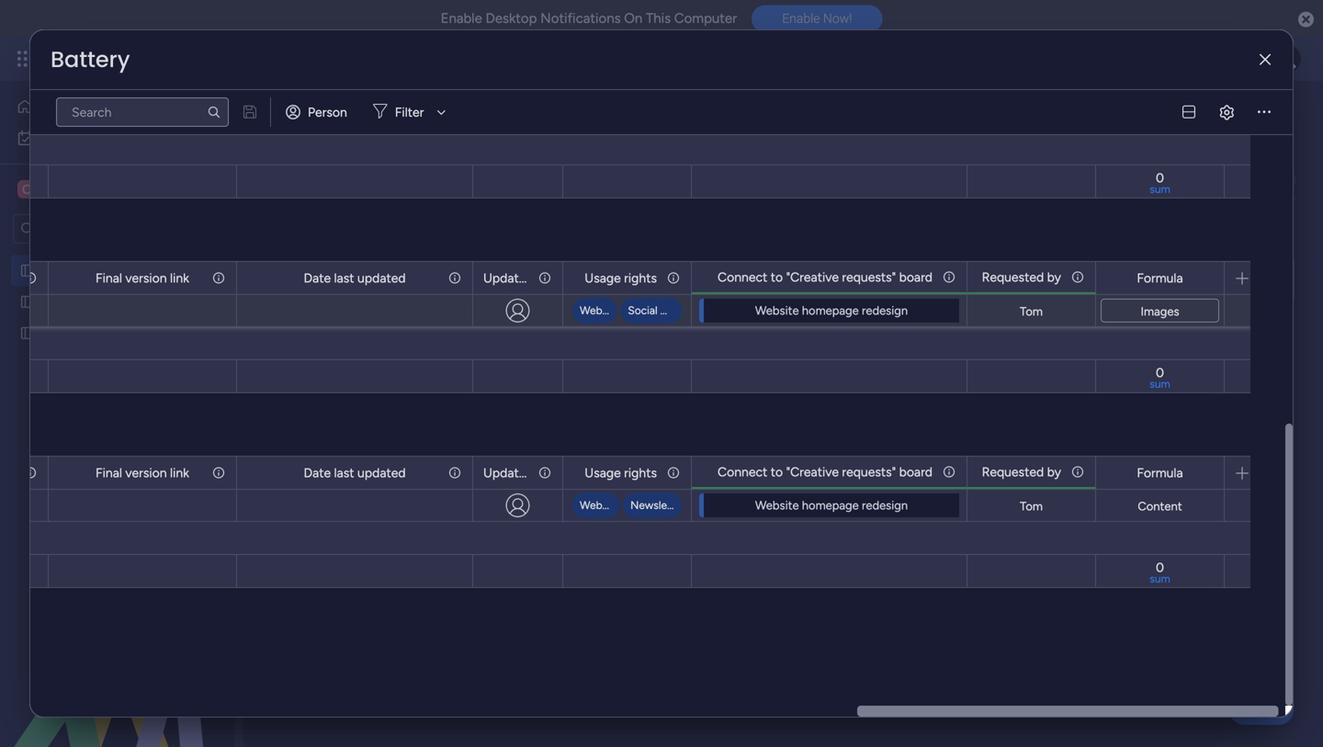 Task type: locate. For each thing, give the bounding box(es) containing it.
formula field up content
[[1133, 463, 1188, 483]]

management
[[464, 95, 666, 136], [117, 263, 192, 279]]

1 horizontal spatial (dam)
[[673, 95, 767, 136]]

connect to "creative requests" board field for updated by
[[713, 462, 938, 482]]

connect for updated by
[[718, 464, 768, 480]]

2 connect to "creative requests" board from the top
[[718, 464, 933, 480]]

creative right c
[[42, 181, 99, 198]]

version for updated
[[125, 270, 167, 286]]

1 vertical spatial updated by
[[484, 465, 551, 481]]

1 vertical spatial management
[[117, 263, 192, 279]]

0 sum down images
[[1150, 365, 1171, 391]]

my work option
[[11, 123, 223, 153]]

1 horizontal spatial enable
[[783, 11, 821, 26]]

now!
[[824, 11, 853, 26]]

dapulse close image
[[1299, 11, 1315, 29]]

redesign
[[862, 303, 908, 318], [158, 325, 208, 341], [862, 498, 908, 513]]

2 board from the top
[[900, 464, 933, 480]]

1 vertical spatial website homepage redesign
[[43, 325, 208, 341]]

enable inside button
[[783, 11, 821, 26]]

1 vertical spatial rights
[[624, 465, 657, 481]]

filter
[[395, 104, 424, 120]]

0 vertical spatial requested
[[982, 269, 1045, 285]]

1 vertical spatial usage
[[585, 465, 621, 481]]

2 updated from the top
[[358, 465, 406, 481]]

date
[[304, 270, 331, 286], [304, 465, 331, 481]]

formula
[[1138, 270, 1184, 286], [1138, 465, 1184, 481]]

creative inside workspace selection element
[[42, 181, 99, 198]]

1 vertical spatial updated
[[358, 465, 406, 481]]

requested for second requested by field from the top of the page
[[982, 464, 1045, 480]]

sum
[[1150, 182, 1171, 196], [1150, 377, 1171, 391], [1150, 572, 1171, 586]]

updated
[[484, 270, 534, 286], [484, 465, 534, 481]]

creative left requests
[[43, 294, 92, 310]]

1 final version link field from the top
[[91, 268, 194, 288]]

1 vertical spatial 0 sum
[[1150, 365, 1171, 391]]

1 board from the top
[[900, 269, 933, 285]]

1 requested from the top
[[982, 269, 1045, 285]]

2 final version link from the top
[[96, 465, 189, 481]]

date last updated down 6
[[304, 465, 406, 481]]

0 vertical spatial final version link field
[[91, 268, 194, 288]]

1 rights from the top
[[624, 270, 657, 286]]

1 public board image from the top
[[19, 262, 37, 279]]

Filter dashboard by text search field
[[56, 97, 229, 127]]

2 vertical spatial sum
[[1150, 572, 1171, 586]]

usage rights up website social media on the top of the page
[[585, 270, 657, 286]]

0 vertical spatial public board image
[[19, 262, 37, 279]]

formula up images
[[1138, 270, 1184, 286]]

team
[[396, 172, 427, 188]]

1 vertical spatial final
[[96, 465, 122, 481]]

2 vertical spatial 0
[[1157, 560, 1165, 576]]

2 rights from the top
[[624, 465, 657, 481]]

2 updated from the top
[[484, 465, 534, 481]]

enable now! button
[[752, 5, 883, 32]]

requested by for 2nd requested by field from the bottom of the page
[[982, 269, 1062, 285]]

6
[[385, 392, 406, 438]]

2 public board image from the top
[[19, 293, 37, 311]]

link for updated by
[[170, 270, 189, 286]]

0 vertical spatial to
[[771, 269, 783, 285]]

rights
[[624, 270, 657, 286], [624, 465, 657, 481]]

0 vertical spatial formula field
[[1133, 268, 1188, 288]]

formula for updated by
[[1138, 465, 1184, 481]]

connect to "creative requests" board
[[718, 269, 933, 285], [718, 464, 933, 480]]

2 requested by from the top
[[982, 464, 1062, 480]]

2 formula field from the top
[[1133, 463, 1188, 483]]

sum down images
[[1150, 377, 1171, 391]]

2 version from the top
[[125, 465, 167, 481]]

column information image
[[942, 270, 957, 285], [23, 271, 38, 285], [538, 271, 553, 285], [1071, 465, 1086, 479], [23, 466, 38, 480], [448, 466, 462, 480], [538, 466, 553, 480]]

date last updated
[[304, 270, 406, 286], [304, 465, 406, 481]]

1 vertical spatial digital
[[43, 263, 80, 279]]

asset up creative requests
[[83, 263, 113, 279]]

2 link from the top
[[170, 465, 189, 481]]

1 connect from the top
[[718, 269, 768, 285]]

1 vertical spatial to
[[771, 464, 783, 480]]

0 sum down content
[[1150, 560, 1171, 586]]

Requested by field
[[978, 267, 1066, 287], [978, 462, 1066, 482]]

1 connect to "creative requests" board field from the top
[[713, 267, 938, 287]]

rights up newsletter
[[624, 465, 657, 481]]

0 vertical spatial usage
[[585, 270, 621, 286]]

0 sum left automate
[[1150, 170, 1171, 196]]

1 vertical spatial connect
[[718, 464, 768, 480]]

1 version from the top
[[125, 270, 167, 286]]

2 "creative from the top
[[787, 464, 839, 480]]

1 usage rights from the top
[[585, 270, 657, 286]]

usage
[[585, 270, 621, 286], [585, 465, 621, 481]]

Final version link field
[[91, 268, 194, 288], [91, 463, 194, 483]]

requested
[[982, 269, 1045, 285], [982, 464, 1045, 480]]

tom
[[1021, 304, 1044, 319], [1021, 499, 1044, 514]]

home
[[40, 99, 76, 114]]

by
[[1048, 269, 1062, 285], [537, 270, 551, 286], [1048, 464, 1062, 480], [537, 465, 551, 481]]

search image
[[207, 105, 222, 120]]

1 horizontal spatial asset
[[378, 95, 457, 136]]

1 formula from the top
[[1138, 270, 1184, 286]]

0 vertical spatial rights
[[624, 270, 657, 286]]

0 vertical spatial formula
[[1138, 270, 1184, 286]]

digital asset management (dam) up requests
[[43, 263, 233, 279]]

0 vertical spatial "creative
[[787, 269, 839, 285]]

0 down content
[[1157, 560, 1165, 576]]

Connect to "Creative requests" board field
[[713, 267, 938, 287], [713, 462, 938, 482]]

1 tom from the top
[[1021, 304, 1044, 319]]

asset
[[378, 95, 457, 136], [83, 263, 113, 279]]

formula field up images
[[1133, 268, 1188, 288]]

list box containing digital asset management (dam)
[[0, 251, 234, 597]]

1 usage from the top
[[585, 270, 621, 286]]

1 vertical spatial date last updated field
[[299, 463, 411, 483]]

0 vertical spatial asset
[[378, 95, 457, 136]]

usage rights field up website social media on the top of the page
[[580, 268, 662, 288]]

management up requests
[[117, 263, 192, 279]]

1 vertical spatial public board image
[[19, 293, 37, 311]]

0 vertical spatial usage rights field
[[580, 268, 662, 288]]

collaborative whiteboard online docs
[[512, 172, 734, 188]]

0 vertical spatial updated
[[358, 270, 406, 286]]

0 vertical spatial final version link
[[96, 270, 189, 286]]

updated up numbers
[[358, 270, 406, 286]]

1 connect to "creative requests" board from the top
[[718, 269, 933, 285]]

usage for date last updated
[[585, 465, 621, 481]]

sum left automate
[[1150, 182, 1171, 196]]

1 requests" from the top
[[843, 269, 897, 285]]

0 vertical spatial 0
[[1157, 170, 1165, 186]]

0 vertical spatial requested by
[[982, 269, 1062, 285]]

1 vertical spatial updated
[[484, 465, 534, 481]]

public board image
[[19, 262, 37, 279], [19, 293, 37, 311]]

1 vertical spatial (dam)
[[196, 263, 233, 279]]

1 updated by field from the top
[[479, 268, 551, 288]]

0 horizontal spatial digital asset management (dam)
[[43, 263, 233, 279]]

0 horizontal spatial (dam)
[[196, 263, 233, 279]]

home option
[[11, 92, 223, 121]]

help button
[[1230, 695, 1295, 725]]

1 vertical spatial requested by
[[982, 464, 1062, 480]]

0 vertical spatial updated by
[[484, 270, 551, 286]]

2 usage rights from the top
[[585, 465, 657, 481]]

Battery field
[[46, 44, 135, 75]]

newsletter
[[631, 499, 686, 512]]

1 vertical spatial board
[[900, 464, 933, 480]]

Updated by field
[[479, 268, 551, 288], [479, 463, 551, 483]]

0 vertical spatial connect to "creative requests" board field
[[713, 267, 938, 287]]

usage for updated by
[[585, 270, 621, 286]]

final version link
[[96, 270, 189, 286], [96, 465, 189, 481]]

Usage rights field
[[580, 268, 662, 288], [580, 463, 662, 483]]

2 requested from the top
[[982, 464, 1045, 480]]

1 link from the top
[[170, 270, 189, 286]]

None search field
[[56, 97, 229, 127]]

1 formula field from the top
[[1133, 268, 1188, 288]]

updated for 2nd updated by field from the top of the page
[[484, 465, 534, 481]]

1 vertical spatial asset
[[83, 263, 113, 279]]

enable left now! at top right
[[783, 11, 821, 26]]

1 vertical spatial creative
[[43, 294, 92, 310]]

creative assets
[[42, 181, 145, 198]]

0 vertical spatial digital asset management (dam)
[[279, 95, 767, 136]]

to
[[771, 269, 783, 285], [771, 464, 783, 480]]

2 connect from the top
[[718, 464, 768, 480]]

0 horizontal spatial enable
[[441, 10, 483, 27]]

work
[[63, 130, 91, 146]]

whiteboard
[[591, 172, 659, 188]]

2 requested by field from the top
[[978, 462, 1066, 482]]

usage rights field up newsletter
[[580, 463, 662, 483]]

updated
[[358, 270, 406, 286], [358, 465, 406, 481]]

1 "creative from the top
[[787, 269, 839, 285]]

enable now!
[[783, 11, 853, 26]]

last
[[334, 270, 355, 286], [334, 465, 355, 481]]

link
[[170, 270, 189, 286], [170, 465, 189, 481]]

board
[[900, 269, 933, 285], [900, 464, 933, 480]]

1 vertical spatial version
[[125, 465, 167, 481]]

1 vertical spatial connect to "creative requests" board field
[[713, 462, 938, 482]]

1 sum from the top
[[1150, 182, 1171, 196]]

rights up social
[[624, 270, 657, 286]]

0 vertical spatial sum
[[1150, 182, 1171, 196]]

final version link for updated by
[[96, 270, 189, 286]]

2 date last updated from the top
[[304, 465, 406, 481]]

1 vertical spatial usage rights
[[585, 465, 657, 481]]

0 vertical spatial updated by field
[[479, 268, 551, 288]]

requested by
[[982, 269, 1062, 285], [982, 464, 1062, 480]]

creative
[[42, 181, 99, 198], [43, 294, 92, 310]]

updated down 6
[[358, 465, 406, 481]]

2 formula from the top
[[1138, 465, 1184, 481]]

1 horizontal spatial digital asset management (dam)
[[279, 95, 767, 136]]

0 vertical spatial updated
[[484, 270, 534, 286]]

1 vertical spatial formula field
[[1133, 463, 1188, 483]]

0 vertical spatial date last updated field
[[299, 268, 411, 288]]

0 horizontal spatial asset
[[83, 263, 113, 279]]

"creative
[[787, 269, 839, 285], [787, 464, 839, 480]]

1 vertical spatial tom
[[1021, 499, 1044, 514]]

column information image
[[1071, 270, 1086, 285], [211, 271, 226, 285], [448, 271, 462, 285], [667, 271, 681, 285], [942, 465, 957, 479], [211, 466, 226, 480], [667, 466, 681, 480]]

date last updated field down 6
[[299, 463, 411, 483]]

1 vertical spatial final version link field
[[91, 463, 194, 483]]

0 vertical spatial date last updated
[[304, 270, 406, 286]]

0 vertical spatial connect
[[718, 269, 768, 285]]

1 vertical spatial usage rights field
[[580, 463, 662, 483]]

1 usage rights field from the top
[[580, 268, 662, 288]]

usage rights
[[585, 270, 657, 286], [585, 465, 657, 481]]

team workload
[[396, 172, 484, 188]]

formula for requested by
[[1138, 270, 1184, 286]]

1 vertical spatial updated by field
[[479, 463, 551, 483]]

1 horizontal spatial digital
[[279, 95, 371, 136]]

3 0 sum from the top
[[1150, 560, 1171, 586]]

0 sum
[[1150, 170, 1171, 196], [1150, 365, 1171, 391], [1150, 560, 1171, 586]]

0 vertical spatial 0 sum
[[1150, 170, 1171, 196]]

Date last updated field
[[299, 268, 411, 288], [299, 463, 411, 483]]

homepage
[[802, 303, 859, 318], [94, 325, 155, 341], [802, 498, 859, 513]]

0 horizontal spatial digital
[[43, 263, 80, 279]]

1 vertical spatial connect to "creative requests" board
[[718, 464, 933, 480]]

date last updated field up numbers
[[299, 268, 411, 288]]

1 vertical spatial homepage
[[94, 325, 155, 341]]

2 date from the top
[[304, 465, 331, 481]]

1
[[1246, 108, 1251, 124]]

1 vertical spatial date
[[304, 465, 331, 481]]

invite / 1 button
[[1168, 101, 1260, 131]]

0 vertical spatial requested by field
[[978, 267, 1066, 287]]

0 vertical spatial final
[[96, 270, 122, 286]]

digital
[[279, 95, 371, 136], [43, 263, 80, 279]]

Formula field
[[1133, 268, 1188, 288], [1133, 463, 1188, 483]]

enable
[[441, 10, 483, 27], [783, 11, 821, 26]]

0 left automate
[[1157, 170, 1165, 186]]

1 updated from the top
[[484, 270, 534, 286]]

/
[[1238, 108, 1243, 124]]

2 updated by field from the top
[[479, 463, 551, 483]]

0 vertical spatial link
[[170, 270, 189, 286]]

updated by
[[484, 270, 551, 286], [484, 465, 551, 481]]

1 final version link from the top
[[96, 270, 189, 286]]

0 horizontal spatial management
[[117, 263, 192, 279]]

1 requested by from the top
[[982, 269, 1062, 285]]

my work
[[42, 130, 91, 146]]

date last updated up numbers
[[304, 270, 406, 286]]

1 vertical spatial link
[[170, 465, 189, 481]]

digital asset management (dam) up collaborative
[[279, 95, 767, 136]]

2 0 sum from the top
[[1150, 365, 1171, 391]]

list box
[[0, 251, 234, 597]]

management up collaborative whiteboard button
[[464, 95, 666, 136]]

1 vertical spatial redesign
[[158, 325, 208, 341]]

digital left filter
[[279, 95, 371, 136]]

1 final from the top
[[96, 270, 122, 286]]

on
[[625, 10, 643, 27]]

0
[[1157, 170, 1165, 186], [1157, 365, 1165, 381], [1157, 560, 1165, 576]]

2 usage from the top
[[585, 465, 621, 481]]

website social media
[[580, 304, 691, 317]]

enable left 'desktop' on the top of the page
[[441, 10, 483, 27]]

1 vertical spatial requests"
[[843, 464, 897, 480]]

1 vertical spatial requested
[[982, 464, 1045, 480]]

this
[[646, 10, 671, 27]]

my work link
[[11, 123, 223, 153]]

website homepage redesign
[[756, 303, 908, 318], [43, 325, 208, 341], [756, 498, 908, 513]]

0 vertical spatial digital
[[279, 95, 371, 136]]

redesign inside "list box"
[[158, 325, 208, 341]]

digital asset management (dam)
[[279, 95, 767, 136], [43, 263, 233, 279]]

0 vertical spatial tom
[[1021, 304, 1044, 319]]

final for updated by
[[96, 270, 122, 286]]

option
[[0, 254, 234, 258]]

1 enable from the left
[[441, 10, 483, 27]]

requests
[[95, 294, 145, 310]]

1 vertical spatial "creative
[[787, 464, 839, 480]]

2 connect to "creative requests" board field from the top
[[713, 462, 938, 482]]

2 final from the top
[[96, 465, 122, 481]]

2 usage rights field from the top
[[580, 463, 662, 483]]

requests"
[[843, 269, 897, 285], [843, 464, 897, 480]]

2 vertical spatial website homepage redesign
[[756, 498, 908, 513]]

2 tom from the top
[[1021, 499, 1044, 514]]

0 vertical spatial connect to "creative requests" board
[[718, 269, 933, 285]]

images
[[1141, 304, 1180, 319]]

monday button
[[48, 35, 293, 83]]

1 vertical spatial date last updated
[[304, 465, 406, 481]]

(dam)
[[673, 95, 767, 136], [196, 263, 233, 279]]

0 vertical spatial requests"
[[843, 269, 897, 285]]

2 final version link field from the top
[[91, 463, 194, 483]]

connect
[[718, 269, 768, 285], [718, 464, 768, 480]]

asset up 'team'
[[378, 95, 457, 136]]

formula up content
[[1138, 465, 1184, 481]]

1 vertical spatial sum
[[1150, 377, 1171, 391]]

1 requested by field from the top
[[978, 267, 1066, 287]]

website
[[756, 303, 799, 318], [580, 304, 621, 317], [43, 325, 90, 341], [756, 498, 799, 513], [580, 499, 621, 512]]

0 down images
[[1157, 365, 1165, 381]]

2 vertical spatial 0 sum
[[1150, 560, 1171, 586]]

digital up creative requests
[[43, 263, 80, 279]]

1 updated from the top
[[358, 270, 406, 286]]

creative for creative assets
[[42, 181, 99, 198]]

0 vertical spatial usage rights
[[585, 270, 657, 286]]

1 to from the top
[[771, 269, 783, 285]]

1 vertical spatial 0
[[1157, 365, 1165, 381]]

2 to from the top
[[771, 464, 783, 480]]

team workload button
[[382, 165, 498, 195]]

final
[[96, 270, 122, 286], [96, 465, 122, 481]]

1 horizontal spatial management
[[464, 95, 666, 136]]

1 0 sum from the top
[[1150, 170, 1171, 196]]

1 vertical spatial last
[[334, 465, 355, 481]]

version
[[125, 270, 167, 286], [125, 465, 167, 481]]

1 vertical spatial final version link
[[96, 465, 189, 481]]

sum down content
[[1150, 572, 1171, 586]]

2 requests" from the top
[[843, 464, 897, 480]]

usage rights up newsletter
[[585, 465, 657, 481]]

0 vertical spatial version
[[125, 270, 167, 286]]

1 vertical spatial requested by field
[[978, 462, 1066, 482]]

notifications
[[541, 10, 621, 27]]

usage rights field for updated by
[[580, 268, 662, 288]]

automate button
[[1152, 165, 1250, 195]]

0 vertical spatial last
[[334, 270, 355, 286]]

0 vertical spatial board
[[900, 269, 933, 285]]

final version link field for date last updated
[[91, 463, 194, 483]]

2 enable from the left
[[783, 11, 821, 26]]

desktop
[[486, 10, 537, 27]]



Task type: vqa. For each thing, say whether or not it's contained in the screenshot.
INVITE MEMBERS image at the top
no



Task type: describe. For each thing, give the bounding box(es) containing it.
board for updated by
[[900, 464, 933, 480]]

usage rights field for date last updated
[[580, 463, 662, 483]]

link for date last updated
[[170, 465, 189, 481]]

requests" for requested by
[[843, 269, 897, 285]]

lottie animation image
[[0, 562, 234, 747]]

2 date last updated field from the top
[[299, 463, 411, 483]]

requested by for second requested by field from the top of the page
[[982, 464, 1062, 480]]

1 date from the top
[[304, 270, 331, 286]]

3 0 from the top
[[1157, 560, 1165, 576]]

help
[[1246, 701, 1279, 719]]

1 date last updated from the top
[[304, 270, 406, 286]]

enable desktop notifications on this computer
[[441, 10, 738, 27]]

requests" for updated by
[[843, 464, 897, 480]]

invite
[[1203, 108, 1235, 124]]

no value
[[504, 271, 557, 287]]

public board image for creative requests
[[19, 293, 37, 311]]

1 date last updated field from the top
[[299, 268, 411, 288]]

home link
[[11, 92, 223, 121]]

2 vertical spatial redesign
[[862, 498, 908, 513]]

formula field for requested by
[[1133, 268, 1188, 288]]

creative for creative requests
[[43, 294, 92, 310]]

monday
[[82, 48, 145, 69]]

Numbers field
[[301, 330, 387, 354]]

media
[[661, 304, 691, 317]]

public board image for digital asset management (dam)
[[19, 262, 37, 279]]

0 vertical spatial website homepage redesign
[[756, 303, 908, 318]]

collaborative
[[512, 172, 588, 188]]

1 updated by from the top
[[484, 270, 551, 286]]

person
[[308, 104, 347, 120]]

connect for requested by
[[718, 269, 768, 285]]

1 vertical spatial digital asset management (dam)
[[43, 263, 233, 279]]

docs
[[705, 172, 734, 188]]

collaborative whiteboard button
[[498, 165, 659, 195]]

rights for date last updated
[[624, 465, 657, 481]]

workspace image
[[17, 179, 36, 200]]

computer
[[675, 10, 738, 27]]

requested for 2nd requested by field from the bottom of the page
[[982, 269, 1045, 285]]

select product image
[[17, 50, 35, 68]]

1 last from the top
[[334, 270, 355, 286]]

usage rights for updated by
[[585, 270, 657, 286]]

rights for updated by
[[624, 270, 657, 286]]

2 0 from the top
[[1157, 365, 1165, 381]]

creative requests
[[43, 294, 145, 310]]

social
[[628, 304, 658, 317]]

more dots image
[[1259, 106, 1272, 119]]

enable for enable desktop notifications on this computer
[[441, 10, 483, 27]]

"creative for updated by
[[787, 464, 839, 480]]

public board image
[[19, 325, 37, 342]]

"creative for requested by
[[787, 269, 839, 285]]

2 sum from the top
[[1150, 377, 1171, 391]]

usage rights for date last updated
[[585, 465, 657, 481]]

numbers
[[305, 330, 382, 354]]

workspace selection element
[[17, 178, 148, 200]]

Digital asset management (DAM) field
[[275, 95, 771, 136]]

john smith image
[[1272, 44, 1302, 74]]

c
[[22, 182, 31, 197]]

final version link for date last updated
[[96, 465, 189, 481]]

invite / 1
[[1203, 108, 1251, 124]]

dapulse x slim image
[[1260, 53, 1272, 66]]

2 updated by from the top
[[484, 465, 551, 481]]

to for updated by
[[771, 464, 783, 480]]

2 last from the top
[[334, 465, 355, 481]]

1 0 from the top
[[1157, 170, 1165, 186]]

0 vertical spatial (dam)
[[673, 95, 767, 136]]

enable for enable now!
[[783, 11, 821, 26]]

0 vertical spatial redesign
[[862, 303, 908, 318]]

version for date
[[125, 465, 167, 481]]

arrow down image
[[431, 101, 453, 123]]

battery
[[51, 44, 130, 75]]

online
[[664, 172, 701, 188]]

2 vertical spatial homepage
[[802, 498, 859, 513]]

value
[[525, 271, 557, 287]]

connect to "creative requests" board field for requested by
[[713, 267, 938, 287]]

final for date last updated
[[96, 465, 122, 481]]

person button
[[279, 97, 358, 127]]

to for requested by
[[771, 269, 783, 285]]

filter button
[[366, 97, 453, 127]]

board for requested by
[[900, 269, 933, 285]]

connect to "creative requests" board for updated by
[[718, 464, 933, 480]]

no
[[504, 271, 522, 287]]

0 vertical spatial homepage
[[802, 303, 859, 318]]

final version link field for updated by
[[91, 268, 194, 288]]

online docs button
[[650, 165, 748, 195]]

connect to "creative requests" board for requested by
[[718, 269, 933, 285]]

assets
[[103, 181, 145, 198]]

automate
[[1185, 172, 1243, 188]]

my
[[42, 130, 60, 146]]

formula field for updated by
[[1133, 463, 1188, 483]]

updated for first updated by field
[[484, 270, 534, 286]]

workload
[[430, 172, 484, 188]]

lottie animation element
[[0, 562, 234, 747]]

3 sum from the top
[[1150, 572, 1171, 586]]

content
[[1139, 499, 1183, 514]]

v2 split view image
[[1183, 106, 1196, 119]]



